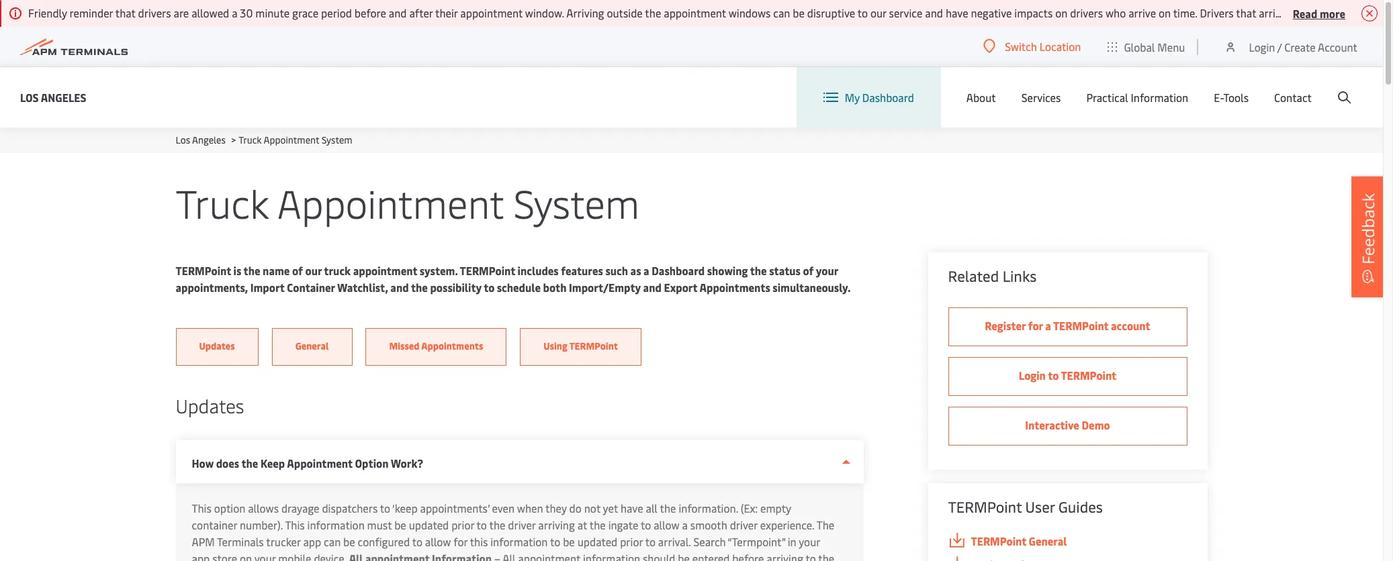 Task type: describe. For each thing, give the bounding box(es) containing it.
who
[[1106, 5, 1127, 20]]

1 driver from the left
[[508, 518, 536, 533]]

before
[[355, 5, 386, 20]]

angeles for los angeles > truck appointment system
[[192, 134, 226, 147]]

login / create account link
[[1225, 27, 1358, 67]]

apm
[[192, 535, 215, 550]]

2 arrive from the left
[[1260, 5, 1287, 20]]

termpoint user guides
[[949, 497, 1103, 517]]

to down arriving
[[550, 535, 561, 550]]

1 outside from the left
[[607, 5, 643, 20]]

1 vertical spatial prior
[[620, 535, 643, 550]]

account
[[1319, 39, 1358, 54]]

2 horizontal spatial appointment
[[664, 5, 726, 20]]

login to termpoint link
[[949, 358, 1188, 397]]

2 that from the left
[[1237, 5, 1257, 20]]

using
[[544, 340, 568, 353]]

1 horizontal spatial los angeles link
[[176, 134, 226, 147]]

to right configured
[[412, 535, 423, 550]]

option
[[214, 501, 245, 516]]

termpoint general link
[[949, 534, 1188, 550]]

arriving
[[539, 518, 575, 533]]

register
[[985, 319, 1026, 333]]

a right register
[[1046, 319, 1052, 333]]

truck
[[324, 263, 351, 278]]

about
[[967, 90, 996, 105]]

1 their from the left
[[435, 5, 458, 20]]

my
[[845, 90, 860, 105]]

register for a termpoint account link
[[949, 308, 1188, 347]]

for inside this option allows drayage dispatchers to 'keep appointments' even when they do not yet have all the information. (ex: empty container number). this information must be updated prior to the driver arriving at the ingate to allow a smooth driver experience. the apm terminals trucker app can be configured to allow for this information to be updated prior to arrival. search "termpoint" in your app store on your mobile device.
[[454, 535, 468, 550]]

2 their from the left
[[1328, 5, 1350, 20]]

friendly
[[28, 5, 67, 20]]

allows
[[248, 501, 279, 516]]

switch location
[[1006, 39, 1082, 54]]

practical information button
[[1087, 67, 1189, 128]]

allowed
[[192, 5, 229, 20]]

a left "30" on the left top of page
[[232, 5, 238, 20]]

to down all
[[641, 518, 651, 533]]

dispatchers
[[322, 501, 378, 516]]

minute
[[256, 5, 290, 20]]

they
[[546, 501, 567, 516]]

menu
[[1158, 39, 1186, 54]]

empty
[[761, 501, 792, 516]]

0 vertical spatial prior
[[452, 518, 474, 533]]

the
[[817, 518, 835, 533]]

grace
[[292, 5, 319, 20]]

global menu button
[[1095, 27, 1199, 67]]

using termpoint link
[[520, 329, 642, 366]]

period
[[321, 5, 352, 20]]

1 horizontal spatial app
[[303, 535, 321, 550]]

login to termpoint
[[1019, 368, 1117, 383]]

1 vertical spatial appointment
[[277, 176, 504, 229]]

login / create account
[[1250, 39, 1358, 54]]

search
[[694, 535, 726, 550]]

contact button
[[1275, 67, 1313, 128]]

smooth
[[691, 518, 728, 533]]

possibility
[[430, 280, 482, 295]]

store
[[212, 552, 237, 562]]

appointments'
[[420, 501, 490, 516]]

related links
[[949, 266, 1037, 286]]

0 vertical spatial our
[[871, 5, 887, 20]]

a inside termpoint is the name of our truck appointment system. termpoint includes features such as a dashboard showing the status of your appointments, import container watchlist, and the possibility to schedule both import/empty and export appointments simultaneously.
[[644, 263, 650, 278]]

(ex:
[[741, 501, 758, 516]]

2 vertical spatial your
[[254, 552, 276, 562]]

arrival.
[[659, 535, 691, 550]]

e-tools button
[[1215, 67, 1249, 128]]

termpoint up appointments,
[[176, 263, 231, 278]]

1 horizontal spatial updated
[[578, 535, 618, 550]]

negative
[[971, 5, 1012, 20]]

2 driver from the left
[[730, 518, 758, 533]]

dashboard inside popup button
[[863, 90, 915, 105]]

1 vertical spatial truck
[[176, 176, 269, 229]]

close alert image
[[1362, 5, 1378, 22]]

number).
[[240, 518, 283, 533]]

and left export
[[644, 280, 662, 295]]

0 horizontal spatial allow
[[425, 535, 451, 550]]

export
[[664, 280, 698, 295]]

is
[[234, 263, 241, 278]]

keep
[[261, 456, 285, 471]]

0 vertical spatial information
[[308, 518, 365, 533]]

features
[[561, 263, 603, 278]]

to inside the login to termpoint link
[[1048, 368, 1059, 383]]

tools
[[1224, 90, 1249, 105]]

when
[[517, 501, 543, 516]]

mobile
[[278, 552, 311, 562]]

switch location button
[[984, 39, 1082, 54]]

information.
[[679, 501, 738, 516]]

1 arrive from the left
[[1129, 5, 1157, 20]]

1 of from the left
[[292, 263, 303, 278]]

1 horizontal spatial this
[[285, 518, 305, 533]]

2 horizontal spatial on
[[1159, 5, 1171, 20]]

e-
[[1215, 90, 1224, 105]]

0 horizontal spatial system
[[322, 134, 353, 147]]

0 horizontal spatial this
[[192, 501, 212, 516]]

a inside this option allows drayage dispatchers to 'keep appointments' even when they do not yet have all the information. (ex: empty container number). this information must be updated prior to the driver arriving at the ingate to allow a smooth driver experience. the apm terminals trucker app can be configured to allow for this information to be updated prior to arrival. search "termpoint" in your app store on your mobile device.
[[683, 518, 688, 533]]

and right service
[[926, 5, 944, 20]]

/
[[1278, 39, 1283, 54]]

0 vertical spatial allow
[[654, 518, 680, 533]]

to left arrival. on the bottom left
[[646, 535, 656, 550]]

be up device. on the left
[[343, 535, 355, 550]]

termpoint up demo
[[1061, 368, 1117, 383]]

0 vertical spatial los angeles link
[[20, 89, 86, 106]]

truck appointment system
[[176, 176, 640, 229]]

user
[[1026, 497, 1055, 517]]

in
[[788, 535, 797, 550]]

los angeles
[[20, 90, 86, 105]]

general
[[1029, 534, 1068, 549]]

about button
[[967, 67, 996, 128]]

termpoint left account
[[1054, 319, 1109, 333]]

disruptive
[[808, 5, 856, 20]]

services
[[1022, 90, 1061, 105]]

to right disruptive
[[858, 5, 868, 20]]

guides
[[1059, 497, 1103, 517]]

name
[[263, 263, 290, 278]]

2 of from the left
[[803, 263, 814, 278]]

how
[[192, 456, 214, 471]]

to schedule
[[484, 280, 541, 295]]

yet
[[603, 501, 618, 516]]

appointment inside termpoint is the name of our truck appointment system. termpoint includes features such as a dashboard showing the status of your appointments, import container watchlist, and the possibility to schedule both import/empty and export appointments simultaneously.
[[353, 263, 418, 278]]

2 outside from the left
[[1290, 5, 1326, 20]]

showing
[[707, 263, 748, 278]]

to up this
[[477, 518, 487, 533]]



Task type: vqa. For each thing, say whether or not it's contained in the screenshot.
bottommost future
no



Task type: locate. For each thing, give the bounding box(es) containing it.
window.
[[525, 5, 564, 20]]

0 vertical spatial your
[[816, 263, 839, 278]]

1 vertical spatial login
[[1019, 368, 1046, 383]]

1 horizontal spatial allow
[[654, 518, 680, 533]]

0 vertical spatial app
[[303, 535, 321, 550]]

0 horizontal spatial prior
[[452, 518, 474, 533]]

allow up arrival. on the bottom left
[[654, 518, 680, 533]]

0 horizontal spatial for
[[454, 535, 468, 550]]

have left negative
[[946, 5, 969, 20]]

information
[[1131, 90, 1189, 105]]

login left /
[[1250, 39, 1276, 54]]

1 vertical spatial this
[[285, 518, 305, 533]]

and right watchlist,
[[391, 280, 409, 295]]

1 vertical spatial angeles
[[192, 134, 226, 147]]

1 horizontal spatial prior
[[620, 535, 643, 550]]

1 vertical spatial system
[[514, 176, 640, 229]]

import/empty
[[569, 280, 641, 295]]

e-tools
[[1215, 90, 1249, 105]]

0 horizontal spatial login
[[1019, 368, 1046, 383]]

1 horizontal spatial angeles
[[192, 134, 226, 147]]

appointm
[[1353, 5, 1394, 20]]

how does the keep appointment option work?
[[192, 456, 423, 471]]

app up mobile
[[303, 535, 321, 550]]

1 horizontal spatial can
[[774, 5, 791, 20]]

appointment for option
[[287, 456, 353, 471]]

using termpoint
[[544, 340, 618, 353]]

>
[[231, 134, 236, 147]]

termpoint down the termpoint user guides
[[971, 534, 1027, 549]]

configured
[[358, 535, 410, 550]]

dashboard inside termpoint is the name of our truck appointment system. termpoint includes features such as a dashboard showing the status of your appointments, import container watchlist, and the possibility to schedule both import/empty and export appointments simultaneously.
[[652, 263, 705, 278]]

the inside dropdown button
[[242, 456, 258, 471]]

this option allows drayage dispatchers to 'keep appointments' even when they do not yet have all the information. (ex: empty container number). this information must be updated prior to the driver arriving at the ingate to allow a smooth driver experience. the apm terminals trucker app can be configured to allow for this information to be updated prior to arrival. search "termpoint" in your app store on your mobile device.
[[192, 501, 835, 562]]

0 horizontal spatial outside
[[607, 5, 643, 20]]

not
[[584, 501, 601, 516]]

0 horizontal spatial on
[[240, 552, 252, 562]]

los for los angeles
[[20, 90, 39, 105]]

1 vertical spatial allow
[[425, 535, 451, 550]]

both
[[543, 280, 567, 295]]

system.
[[420, 263, 458, 278]]

1 horizontal spatial system
[[514, 176, 640, 229]]

dashboard
[[863, 90, 915, 105], [652, 263, 705, 278]]

import
[[250, 280, 285, 295]]

angeles
[[41, 90, 86, 105], [192, 134, 226, 147]]

of right the name
[[292, 263, 303, 278]]

have inside this option allows drayage dispatchers to 'keep appointments' even when they do not yet have all the information. (ex: empty container number). this information must be updated prior to the driver arriving at the ingate to allow a smooth driver experience. the apm terminals trucker app can be configured to allow for this information to be updated prior to arrival. search "termpoint" in your app store on your mobile device.
[[621, 501, 644, 516]]

to up 'must'
[[380, 501, 391, 516]]

0 vertical spatial for
[[1029, 319, 1044, 333]]

ingate
[[609, 518, 639, 533]]

and left after
[[389, 5, 407, 20]]

more
[[1321, 6, 1346, 20]]

simultaneously.
[[773, 280, 851, 295]]

services button
[[1022, 67, 1061, 128]]

1 horizontal spatial that
[[1237, 5, 1257, 20]]

demo
[[1082, 418, 1111, 433]]

prior down ingate
[[620, 535, 643, 550]]

have up ingate
[[621, 501, 644, 516]]

1 drivers from the left
[[138, 5, 171, 20]]

their right after
[[435, 5, 458, 20]]

and
[[389, 5, 407, 20], [926, 5, 944, 20], [391, 280, 409, 295], [644, 280, 662, 295]]

watchlist,
[[337, 280, 388, 295]]

0 horizontal spatial appointment
[[353, 263, 418, 278]]

driver
[[508, 518, 536, 533], [730, 518, 758, 533]]

for right register
[[1029, 319, 1044, 333]]

1 that from the left
[[115, 5, 136, 20]]

container
[[192, 518, 237, 533]]

1 horizontal spatial appointment
[[461, 5, 523, 20]]

our inside termpoint is the name of our truck appointment system. termpoint includes features such as a dashboard showing the status of your appointments, import container watchlist, and the possibility to schedule both import/empty and export appointments simultaneously.
[[305, 263, 322, 278]]

2 drivers from the left
[[1071, 5, 1104, 20]]

login up interactive at the right bottom of page
[[1019, 368, 1046, 383]]

0 horizontal spatial drivers
[[138, 5, 171, 20]]

practical
[[1087, 90, 1129, 105]]

can up device. on the left
[[324, 535, 341, 550]]

my dashboard button
[[824, 67, 915, 128]]

1 horizontal spatial outside
[[1290, 5, 1326, 20]]

updated
[[409, 518, 449, 533], [578, 535, 618, 550]]

1 vertical spatial can
[[324, 535, 341, 550]]

1 vertical spatial dashboard
[[652, 263, 705, 278]]

includes
[[518, 263, 559, 278]]

termpoint is the name of our truck appointment system. termpoint includes features such as a dashboard showing the status of your appointments, import container watchlist, and the possibility to schedule both import/empty and export appointments simultaneously.
[[176, 263, 851, 295]]

0 horizontal spatial arrive
[[1129, 5, 1157, 20]]

can inside this option allows drayage dispatchers to 'keep appointments' even when they do not yet have all the information. (ex: empty container number). this information must be updated prior to the driver arriving at the ingate to allow a smooth driver experience. the apm terminals trucker app can be configured to allow for this information to be updated prior to arrival. search "termpoint" in your app store on your mobile device.
[[324, 535, 341, 550]]

their
[[435, 5, 458, 20], [1328, 5, 1350, 20]]

how does the keep appointment option work? button
[[176, 441, 864, 484]]

1 horizontal spatial los
[[176, 134, 190, 147]]

1 horizontal spatial of
[[803, 263, 814, 278]]

0 vertical spatial can
[[774, 5, 791, 20]]

on left time.
[[1159, 5, 1171, 20]]

for left this
[[454, 535, 468, 550]]

a right 'as'
[[644, 263, 650, 278]]

1 horizontal spatial login
[[1250, 39, 1276, 54]]

interactive
[[1026, 418, 1080, 433]]

1 vertical spatial for
[[454, 535, 468, 550]]

0 horizontal spatial los
[[20, 90, 39, 105]]

be down arriving
[[563, 535, 575, 550]]

1 vertical spatial updated
[[578, 535, 618, 550]]

termpoint general
[[971, 534, 1068, 549]]

to
[[858, 5, 868, 20], [1048, 368, 1059, 383], [380, 501, 391, 516], [477, 518, 487, 533], [641, 518, 651, 533], [412, 535, 423, 550], [550, 535, 561, 550], [646, 535, 656, 550]]

1 horizontal spatial driver
[[730, 518, 758, 533]]

interactive demo
[[1026, 418, 1111, 433]]

1 horizontal spatial information
[[491, 535, 548, 550]]

dashboard up export
[[652, 263, 705, 278]]

1 vertical spatial information
[[491, 535, 548, 550]]

appointment inside dropdown button
[[287, 456, 353, 471]]

for
[[1029, 319, 1044, 333], [454, 535, 468, 550]]

0 horizontal spatial driver
[[508, 518, 536, 533]]

your right in
[[799, 535, 821, 550]]

global
[[1125, 39, 1156, 54]]

0 horizontal spatial dashboard
[[652, 263, 705, 278]]

appointment up watchlist,
[[353, 263, 418, 278]]

1 vertical spatial our
[[305, 263, 322, 278]]

truck down >
[[176, 176, 269, 229]]

system
[[322, 134, 353, 147], [514, 176, 640, 229]]

global menu
[[1125, 39, 1186, 54]]

1 vertical spatial los
[[176, 134, 190, 147]]

app
[[303, 535, 321, 550], [192, 552, 210, 562]]

your
[[816, 263, 839, 278], [799, 535, 821, 550], [254, 552, 276, 562]]

after
[[410, 5, 433, 20]]

drayage
[[282, 501, 320, 516]]

appointment left windows
[[664, 5, 726, 20]]

app down the apm
[[192, 552, 210, 562]]

drivers
[[138, 5, 171, 20], [1071, 5, 1104, 20]]

a
[[232, 5, 238, 20], [644, 263, 650, 278], [1046, 319, 1052, 333], [683, 518, 688, 533]]

does
[[216, 456, 239, 471]]

login for login to termpoint
[[1019, 368, 1046, 383]]

option
[[355, 456, 389, 471]]

0 vertical spatial truck
[[239, 134, 262, 147]]

0 vertical spatial dashboard
[[863, 90, 915, 105]]

1 horizontal spatial their
[[1328, 5, 1350, 20]]

1 horizontal spatial on
[[1056, 5, 1068, 20]]

this
[[470, 535, 488, 550]]

arrive right who
[[1129, 5, 1157, 20]]

los angeles link
[[20, 89, 86, 106], [176, 134, 226, 147]]

this up container
[[192, 501, 212, 516]]

30
[[240, 5, 253, 20]]

status
[[770, 263, 801, 278]]

information down when
[[491, 535, 548, 550]]

0 horizontal spatial our
[[305, 263, 322, 278]]

1 vertical spatial your
[[799, 535, 821, 550]]

driver down when
[[508, 518, 536, 533]]

contact
[[1275, 90, 1313, 105]]

that
[[115, 5, 136, 20], [1237, 5, 1257, 20]]

your inside termpoint is the name of our truck appointment system. termpoint includes features such as a dashboard showing the status of your appointments, import container watchlist, and the possibility to schedule both import/empty and export appointments simultaneously.
[[816, 263, 839, 278]]

allow down 'appointments'' on the left of the page
[[425, 535, 451, 550]]

read more button
[[1294, 5, 1346, 22]]

0 horizontal spatial angeles
[[41, 90, 86, 105]]

appointment for system
[[264, 134, 319, 147]]

create
[[1285, 39, 1316, 54]]

0 horizontal spatial app
[[192, 552, 210, 562]]

1 horizontal spatial have
[[946, 5, 969, 20]]

dashboard right my
[[863, 90, 915, 105]]

for inside register for a termpoint account link
[[1029, 319, 1044, 333]]

outside
[[607, 5, 643, 20], [1290, 5, 1326, 20]]

friendly reminder that drivers are allowed a 30 minute grace period before and after their appointment window. arriving outside the appointment windows can be disruptive to our service and have negative impacts on drivers who arrive on time. drivers that arrive outside their appointm
[[28, 5, 1394, 20]]

be down "'keep"
[[395, 518, 406, 533]]

your up simultaneously.
[[816, 263, 839, 278]]

this down drayage on the left
[[285, 518, 305, 533]]

0 vertical spatial this
[[192, 501, 212, 516]]

are
[[174, 5, 189, 20]]

switch
[[1006, 39, 1038, 54]]

0 vertical spatial system
[[322, 134, 353, 147]]

0 horizontal spatial los angeles link
[[20, 89, 86, 106]]

interactive demo link
[[949, 407, 1188, 446]]

0 vertical spatial login
[[1250, 39, 1276, 54]]

0 vertical spatial updated
[[409, 518, 449, 533]]

0 horizontal spatial that
[[115, 5, 136, 20]]

that right drivers
[[1237, 5, 1257, 20]]

0 vertical spatial appointment
[[264, 134, 319, 147]]

updated down "'keep"
[[409, 518, 449, 533]]

los for los angeles > truck appointment system
[[176, 134, 190, 147]]

0 horizontal spatial can
[[324, 535, 341, 550]]

on right impacts
[[1056, 5, 1068, 20]]

account
[[1112, 319, 1151, 333]]

angeles for los angeles
[[41, 90, 86, 105]]

termpoint up to schedule
[[460, 263, 515, 278]]

all
[[646, 501, 658, 516]]

termpoint up termpoint general
[[949, 497, 1022, 517]]

to up interactive at the right bottom of page
[[1048, 368, 1059, 383]]

information down dispatchers
[[308, 518, 365, 533]]

read more
[[1294, 6, 1346, 20]]

1 vertical spatial app
[[192, 552, 210, 562]]

can right windows
[[774, 5, 791, 20]]

"termpoint"
[[728, 535, 786, 550]]

our up container
[[305, 263, 322, 278]]

our left service
[[871, 5, 887, 20]]

1 vertical spatial los angeles link
[[176, 134, 226, 147]]

arriving
[[567, 5, 605, 20]]

have
[[946, 5, 969, 20], [621, 501, 644, 516]]

time.
[[1174, 5, 1198, 20]]

1 horizontal spatial arrive
[[1260, 5, 1287, 20]]

termpoint right using
[[570, 340, 618, 353]]

outside up login / create account
[[1290, 5, 1326, 20]]

the
[[645, 5, 662, 20], [244, 263, 260, 278], [750, 263, 767, 278], [411, 280, 428, 295], [242, 456, 258, 471], [660, 501, 676, 516], [490, 518, 506, 533], [590, 518, 606, 533]]

1 vertical spatial have
[[621, 501, 644, 516]]

0 horizontal spatial of
[[292, 263, 303, 278]]

0 vertical spatial los
[[20, 90, 39, 105]]

driver down (ex:
[[730, 518, 758, 533]]

impacts
[[1015, 5, 1053, 20]]

their left close alert icon
[[1328, 5, 1350, 20]]

that right "reminder" at left
[[115, 5, 136, 20]]

0 horizontal spatial their
[[435, 5, 458, 20]]

0 horizontal spatial information
[[308, 518, 365, 533]]

1 horizontal spatial dashboard
[[863, 90, 915, 105]]

be left disruptive
[[793, 5, 805, 20]]

drivers left are
[[138, 5, 171, 20]]

updated down at
[[578, 535, 618, 550]]

trucker
[[266, 535, 301, 550]]

appointment left window.
[[461, 5, 523, 20]]

prior down 'appointments'' on the left of the page
[[452, 518, 474, 533]]

register for a termpoint account
[[985, 319, 1151, 333]]

truck right >
[[239, 134, 262, 147]]

drivers
[[1201, 5, 1234, 20]]

1 horizontal spatial drivers
[[1071, 5, 1104, 20]]

windows
[[729, 5, 771, 20]]

1 horizontal spatial our
[[871, 5, 887, 20]]

of up simultaneously.
[[803, 263, 814, 278]]

outside right 'arriving'
[[607, 5, 643, 20]]

on down terminals
[[240, 552, 252, 562]]

1 horizontal spatial for
[[1029, 319, 1044, 333]]

feedback
[[1358, 193, 1380, 265]]

arrive left read
[[1260, 5, 1287, 20]]

0 horizontal spatial updated
[[409, 518, 449, 533]]

0 vertical spatial have
[[946, 5, 969, 20]]

login for login / create account
[[1250, 39, 1276, 54]]

your down trucker
[[254, 552, 276, 562]]

on inside this option allows drayage dispatchers to 'keep appointments' even when they do not yet have all the information. (ex: empty container number). this information must be updated prior to the driver arriving at the ingate to allow a smooth driver experience. the apm terminals trucker app can be configured to allow for this information to be updated prior to arrival. search "termpoint" in your app store on your mobile device.
[[240, 552, 252, 562]]

our
[[871, 5, 887, 20], [305, 263, 322, 278]]

0 horizontal spatial have
[[621, 501, 644, 516]]

a up arrival. on the bottom left
[[683, 518, 688, 533]]

do
[[570, 501, 582, 516]]

2 vertical spatial appointment
[[287, 456, 353, 471]]

drivers left who
[[1071, 5, 1104, 20]]

0 vertical spatial angeles
[[41, 90, 86, 105]]

work?
[[391, 456, 423, 471]]



